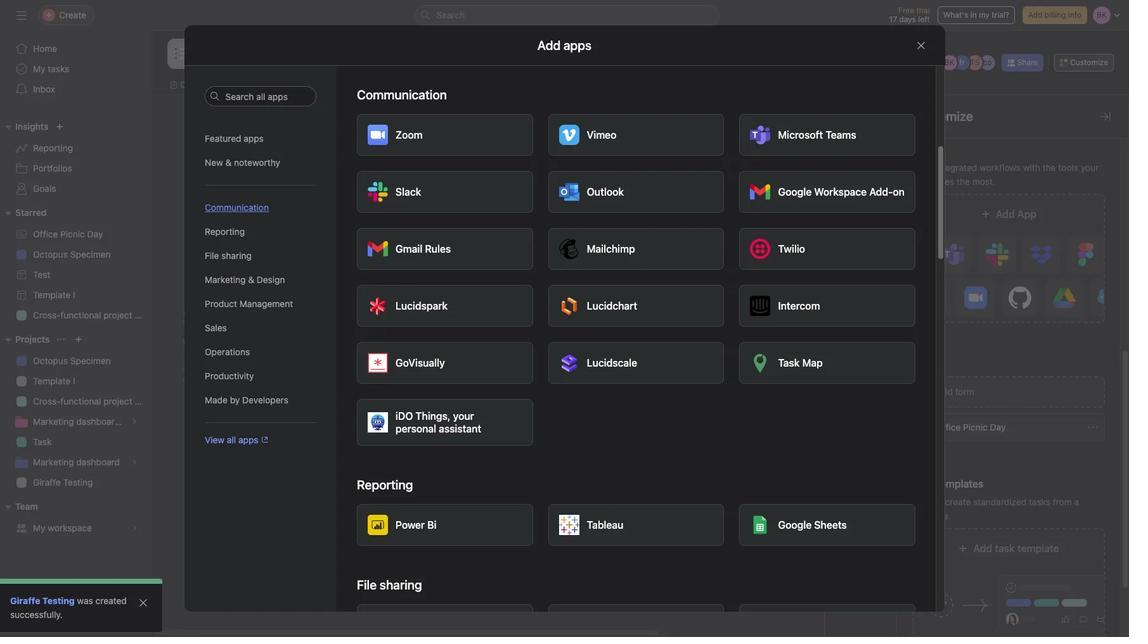 Task type: locate. For each thing, give the bounding box(es) containing it.
add billing info
[[1028, 10, 1082, 20]]

1 vertical spatial communication
[[204, 202, 269, 213]]

incomplete
[[742, 323, 781, 332]]

board
[[285, 79, 310, 90]]

file sharing
[[357, 578, 422, 593]]

octopus specimen link
[[8, 245, 145, 265], [8, 351, 145, 372]]

marketing & design
[[204, 275, 285, 285]]

hide sidebar image
[[16, 10, 27, 20]]

octopus specimen inside projects element
[[33, 356, 111, 366]]

marketing down task
[[33, 457, 74, 468]]

0 horizontal spatial communication
[[204, 202, 269, 213]]

0 horizontal spatial in
[[266, 331, 281, 355]]

1 vertical spatial day
[[539, 391, 554, 402]]

1 project from the top
[[104, 310, 132, 321]]

close details image
[[1101, 112, 1111, 122]]

0 vertical spatial specimen
[[70, 249, 111, 260]]

tasks left the move
[[745, 356, 765, 365]]

global element
[[0, 31, 152, 107]]

cross-functional project plan up dashboards
[[33, 396, 152, 407]]

1 vertical spatial office
[[484, 391, 509, 402]]

i for 2nd template i link from the bottom of the page
[[73, 290, 75, 301]]

my workspace link
[[8, 519, 145, 539]]

tasks up the 'this project?' on the top of the page
[[525, 275, 555, 289]]

functional up marketing dashboards on the bottom of page
[[60, 396, 101, 407]]

0 vertical spatial picnic
[[60, 229, 85, 240]]

octopus for octopus specimen "link" in projects element
[[33, 356, 68, 366]]

project down test link
[[104, 310, 132, 321]]

template inside starred element
[[33, 290, 71, 301]]

cross- inside projects element
[[33, 396, 60, 407]]

add left task
[[973, 543, 992, 555]]

specimen up dashboards
[[70, 356, 111, 366]]

octopus specimen link down projects
[[8, 351, 145, 372]]

day inside starred element
[[87, 229, 103, 240]]

made
[[204, 395, 227, 406]]

intercom
[[778, 301, 820, 312]]

marketing dashboards
[[33, 417, 124, 427]]

1 horizontal spatial &
[[248, 275, 254, 285]]

2 cross- from the top
[[33, 396, 60, 407]]

google workspace add-on image
[[750, 182, 770, 202]]

1 horizontal spatial the
[[1043, 162, 1056, 173]]

your right tools
[[1081, 162, 1099, 173]]

office down forms add form
[[936, 422, 961, 433]]

added
[[593, 275, 629, 289]]

1 vertical spatial cross-
[[33, 396, 60, 407]]

4
[[848, 154, 853, 164]]

Search all apps text field
[[204, 86, 316, 107]]

marketing for marketing dashboard
[[33, 457, 74, 468]]

communication up zoom
[[357, 87, 447, 102]]

2 horizontal spatial picnic
[[963, 422, 988, 433]]

giraffe inside projects element
[[33, 477, 61, 488]]

office for office picnic day link
[[33, 229, 58, 240]]

mailchimp button
[[548, 228, 724, 270]]

0 vertical spatial my
[[33, 63, 45, 74]]

0 vertical spatial giraffe testing link
[[8, 473, 145, 493]]

0 vertical spatial apps
[[243, 133, 263, 144]]

& right the new
[[225, 157, 231, 168]]

cross-functional project plan link
[[8, 306, 152, 326], [8, 392, 152, 412]]

1 vertical spatial octopus specimen
[[33, 356, 111, 366]]

2 functional from the top
[[60, 396, 101, 407]]

tasks down home
[[48, 63, 69, 74]]

forms add form
[[912, 359, 974, 398]]

things,
[[415, 411, 450, 422]]

0 vertical spatial functional
[[60, 310, 101, 321]]

2 octopus specimen link from the top
[[8, 351, 145, 372]]

1 vertical spatial octopus specimen link
[[8, 351, 145, 372]]

i inside starred element
[[73, 290, 75, 301]]

section,
[[814, 356, 843, 365]]

to inside when tasks move to this section, what should happen automatically?
[[789, 356, 796, 365]]

octopus specimen down office picnic day link
[[33, 249, 111, 260]]

1 vertical spatial the
[[957, 176, 970, 187]]

1 octopus from the top
[[33, 249, 68, 260]]

your up the personal assistant
[[453, 411, 474, 422]]

apps up build
[[912, 144, 937, 155]]

1 form
[[850, 340, 872, 350]]

octopus specimen down projects
[[33, 356, 111, 366]]

1 horizontal spatial in
[[970, 10, 977, 20]]

giraffe testing inside projects element
[[33, 477, 93, 488]]

reporting up portfolios on the top left
[[33, 143, 73, 153]]

cross- up marketing dashboards link
[[33, 396, 60, 407]]

2 vertical spatial marketing
[[33, 457, 74, 468]]

quickly create standardized tasks from a template.
[[912, 497, 1079, 522]]

insights element
[[0, 115, 152, 202]]

0 horizontal spatial apps
[[852, 278, 870, 288]]

day for left "office picnic day" button
[[539, 391, 554, 402]]

template i down test
[[33, 290, 75, 301]]

reporting inside insights 'element'
[[33, 143, 73, 153]]

i up marketing dashboards on the bottom of page
[[73, 376, 75, 387]]

my for my tasks
[[33, 63, 45, 74]]

2 plan from the top
[[135, 396, 152, 407]]

0 vertical spatial to
[[632, 275, 643, 289]]

quickly
[[912, 497, 943, 508]]

team button
[[0, 500, 38, 515]]

1 vertical spatial functional
[[60, 396, 101, 407]]

your inside ido things, your personal assistant
[[453, 411, 474, 422]]

trial
[[916, 6, 930, 15]]

1 vertical spatial customize
[[912, 109, 973, 124]]

1 horizontal spatial to
[[789, 356, 796, 365]]

reporting
[[33, 143, 73, 153], [204, 226, 244, 237], [357, 478, 413, 493]]

0 horizontal spatial reporting
[[33, 143, 73, 153]]

move
[[767, 356, 787, 365]]

1 vertical spatial template i
[[33, 376, 75, 387]]

None text field
[[205, 51, 295, 74]]

2 horizontal spatial office picnic day
[[936, 422, 1006, 433]]

form inside forms add form
[[955, 387, 974, 398]]

work flowing.
[[183, 374, 245, 385]]

project inside starred element
[[104, 310, 132, 321]]

0 vertical spatial &
[[225, 157, 231, 168]]

apps up noteworthy at the top left
[[243, 133, 263, 144]]

projects button
[[0, 332, 50, 347]]

1 vertical spatial i
[[73, 376, 75, 387]]

add left app
[[996, 209, 1015, 220]]

0 vertical spatial testing
[[63, 477, 93, 488]]

office inside starred element
[[33, 229, 58, 240]]

2 template i from the top
[[33, 376, 75, 387]]

marketing dashboard
[[33, 457, 120, 468]]

1 vertical spatial reporting
[[204, 226, 244, 237]]

view all apps
[[204, 435, 258, 446]]

1 cross- from the top
[[33, 310, 60, 321]]

my up inbox on the left of the page
[[33, 63, 45, 74]]

list image
[[175, 46, 190, 61]]

giraffe testing link up successfully.
[[10, 596, 75, 607]]

marketing dashboards link
[[8, 412, 145, 432]]

2 horizontal spatial office
[[936, 422, 961, 433]]

functional
[[60, 310, 101, 321], [60, 396, 101, 407]]

google workspace add-on
[[778, 186, 904, 198]]

invite
[[36, 616, 58, 626]]

giraffe testing up successfully.
[[10, 596, 75, 607]]

dashboards
[[76, 417, 124, 427]]

template i inside projects element
[[33, 376, 75, 387]]

cross-functional project plan inside projects element
[[33, 396, 152, 407]]

template i up marketing dashboards link
[[33, 376, 75, 387]]

marketing for marketing & design
[[204, 275, 245, 285]]

office down govisually button
[[484, 391, 509, 402]]

1 vertical spatial picnic
[[512, 391, 536, 402]]

power bi image
[[367, 515, 388, 536]]

tasks left from on the bottom right of the page
[[1029, 497, 1051, 508]]

0 vertical spatial office
[[33, 229, 58, 240]]

2 horizontal spatial reporting
[[357, 478, 413, 493]]

google sheets
[[778, 520, 847, 531]]

template i link up marketing dashboards on the bottom of page
[[8, 372, 145, 392]]

2 vertical spatial reporting
[[357, 478, 413, 493]]

octopus up test
[[33, 249, 68, 260]]

0 vertical spatial form
[[855, 340, 872, 350]]

automatically?
[[752, 367, 805, 377]]

giraffe up team
[[33, 477, 61, 488]]

form
[[855, 340, 872, 350], [955, 387, 974, 398]]

giraffe up successfully.
[[10, 596, 40, 607]]

my inside "link"
[[33, 63, 45, 74]]

cross- inside starred element
[[33, 310, 60, 321]]

1 octopus specimen from the top
[[33, 249, 111, 260]]

2 octopus from the top
[[33, 356, 68, 366]]

google sheets image
[[750, 515, 770, 536]]

0 vertical spatial office picnic day button
[[461, 382, 657, 411]]

design
[[256, 275, 285, 285]]

1 horizontal spatial office picnic day button
[[912, 413, 1105, 443]]

1 functional from the top
[[60, 310, 101, 321]]

template down test
[[33, 290, 71, 301]]

picnic
[[60, 229, 85, 240], [512, 391, 536, 402], [963, 422, 988, 433]]

octopus down projects
[[33, 356, 68, 366]]

mailchimp image
[[559, 239, 579, 259]]

1 vertical spatial template
[[33, 376, 71, 387]]

0 vertical spatial octopus
[[33, 249, 68, 260]]

1 specimen from the top
[[70, 249, 111, 260]]

integrated
[[935, 162, 977, 173]]

file
[[204, 250, 219, 261]]

govisually button
[[357, 342, 533, 384]]

add task template
[[973, 543, 1059, 555]]

office picnic day button
[[461, 382, 657, 411], [912, 413, 1105, 443]]

marketing for marketing dashboards
[[33, 417, 74, 427]]

0 vertical spatial giraffe
[[33, 477, 61, 488]]

cross-functional project plan
[[33, 310, 152, 321], [33, 396, 152, 407]]

lucidchart button
[[548, 285, 724, 327]]

1 vertical spatial specimen
[[70, 356, 111, 366]]

0 horizontal spatial &
[[225, 157, 231, 168]]

productivity button
[[204, 365, 316, 389]]

add task template button
[[907, 529, 1110, 638]]

twilio image
[[750, 239, 770, 259]]

i down test link
[[73, 290, 75, 301]]

office picnic day button down lucidscale image
[[461, 382, 657, 411]]

being
[[558, 275, 590, 289]]

octopus specimen for octopus specimen "link" in projects element
[[33, 356, 111, 366]]

project
[[104, 310, 132, 321], [104, 396, 132, 407]]

0 vertical spatial cross-functional project plan
[[33, 310, 152, 321]]

1 horizontal spatial communication
[[357, 87, 447, 102]]

in up team's
[[266, 331, 281, 355]]

close image
[[138, 598, 148, 609]]

octopus specimen inside starred element
[[33, 249, 111, 260]]

0 vertical spatial i
[[73, 290, 75, 301]]

marketing
[[204, 275, 245, 285], [33, 417, 74, 427], [33, 457, 74, 468]]

0 vertical spatial cross-
[[33, 310, 60, 321]]

to inside how are tasks being added to this project?
[[632, 275, 643, 289]]

marketing up task
[[33, 417, 74, 427]]

2 i from the top
[[73, 376, 75, 387]]

task map image
[[750, 353, 770, 373]]

cross-functional project plan for 1st 'cross-functional project plan' link
[[33, 310, 152, 321]]

workflow
[[183, 331, 262, 355]]

customize up integrated
[[912, 109, 973, 124]]

apps up untitled section button
[[852, 278, 870, 288]]

0 vertical spatial day
[[87, 229, 103, 240]]

operations button
[[204, 340, 316, 365]]

1 horizontal spatial reporting
[[204, 226, 244, 237]]

1 vertical spatial apps
[[852, 278, 870, 288]]

add app button
[[907, 194, 1110, 323]]

& for noteworthy
[[225, 157, 231, 168]]

specimen inside projects element
[[70, 356, 111, 366]]

all
[[227, 435, 236, 446]]

2 cross-functional project plan link from the top
[[8, 392, 152, 412]]

project up dashboards
[[104, 396, 132, 407]]

17
[[889, 15, 897, 24]]

2 template from the top
[[33, 376, 71, 387]]

template down projects
[[33, 376, 71, 387]]

vimeo image
[[559, 125, 579, 145]]

office picnic day inside starred element
[[33, 229, 103, 240]]

octopus specimen for octopus specimen "link" inside the starred element
[[33, 249, 111, 260]]

0 vertical spatial template
[[33, 290, 71, 301]]

should
[[865, 356, 890, 365]]

apps right 'all'
[[238, 435, 258, 446]]

0 horizontal spatial day
[[87, 229, 103, 240]]

1 vertical spatial &
[[248, 275, 254, 285]]

template i link down test
[[8, 285, 145, 306]]

communication up reporting button at the left top of page
[[204, 202, 269, 213]]

functional inside projects element
[[60, 396, 101, 407]]

my inside teams element
[[33, 523, 45, 534]]

1 i from the top
[[73, 290, 75, 301]]

template i for 2nd template i link from the bottom of the page
[[33, 290, 75, 301]]

1 vertical spatial plan
[[135, 396, 152, 407]]

1 vertical spatial project
[[104, 396, 132, 407]]

plan inside starred element
[[135, 310, 152, 321]]

giraffe testing down marketing dashboard link
[[33, 477, 93, 488]]

0 vertical spatial plan
[[135, 310, 152, 321]]

0 vertical spatial template i link
[[8, 285, 145, 306]]

my tasks link
[[8, 59, 145, 79]]

marketing inside button
[[204, 275, 245, 285]]

octopus specimen link up test
[[8, 245, 145, 265]]

what
[[845, 356, 863, 365]]

1 vertical spatial cross-functional project plan link
[[8, 392, 152, 412]]

functional down test link
[[60, 310, 101, 321]]

giraffe testing link down marketing dashboard
[[8, 473, 145, 493]]

my for my workspace
[[33, 523, 45, 534]]

1 vertical spatial form
[[955, 387, 974, 398]]

1 template from the top
[[33, 290, 71, 301]]

0 vertical spatial octopus specimen
[[33, 249, 111, 260]]

testing up invite
[[42, 596, 75, 607]]

1 horizontal spatial day
[[539, 391, 554, 402]]

2 template i link from the top
[[8, 372, 145, 392]]

featured apps button
[[204, 127, 316, 151]]

1 horizontal spatial form
[[955, 387, 974, 398]]

my down team
[[33, 523, 45, 534]]

i inside projects element
[[73, 376, 75, 387]]

sales
[[204, 323, 226, 333]]

to left this
[[789, 356, 796, 365]]

0 vertical spatial reporting
[[33, 143, 73, 153]]

0 vertical spatial office picnic day
[[33, 229, 103, 240]]

featured apps
[[204, 133, 263, 144]]

in left my
[[970, 10, 977, 20]]

0 horizontal spatial picnic
[[60, 229, 85, 240]]

1 horizontal spatial office
[[484, 391, 509, 402]]

to
[[632, 275, 643, 289], [789, 356, 796, 365]]

when tasks move to this section, what should happen automatically?
[[722, 356, 890, 377]]

cross-functional project plan down test link
[[33, 310, 152, 321]]

0 horizontal spatial office
[[33, 229, 58, 240]]

intercom image
[[750, 296, 770, 316]]

2 octopus specimen from the top
[[33, 356, 111, 366]]

&
[[225, 157, 231, 168], [248, 275, 254, 285]]

1 vertical spatial to
[[789, 356, 796, 365]]

plan
[[135, 310, 152, 321], [135, 396, 152, 407]]

1 plan from the top
[[135, 310, 152, 321]]

cross-functional project plan link down test link
[[8, 306, 152, 326]]

gmail rules button
[[357, 228, 533, 270]]

2 vertical spatial office
[[936, 422, 961, 433]]

octopus inside projects element
[[33, 356, 68, 366]]

0 horizontal spatial to
[[632, 275, 643, 289]]

lucidspark image
[[367, 296, 388, 316]]

twilio
[[778, 243, 805, 255]]

office down starred
[[33, 229, 58, 240]]

0 vertical spatial template i
[[33, 290, 75, 301]]

0 horizontal spatial form
[[855, 340, 872, 350]]

2 cross-functional project plan from the top
[[33, 396, 152, 407]]

product management
[[204, 299, 293, 309]]

1 cross-functional project plan from the top
[[33, 310, 152, 321]]

tableau image
[[559, 515, 579, 536]]

& left design
[[248, 275, 254, 285]]

outlook
[[587, 186, 624, 198]]

file sharing
[[204, 250, 251, 261]]

cross- up projects
[[33, 310, 60, 321]]

lucidscale image
[[559, 353, 579, 373]]

1 vertical spatial apps
[[238, 435, 258, 446]]

1 octopus specimen link from the top
[[8, 245, 145, 265]]

1 vertical spatial marketing
[[33, 417, 74, 427]]

0 vertical spatial cross-functional project plan link
[[8, 306, 152, 326]]

add down forms
[[936, 387, 953, 398]]

reporting up power bi icon
[[357, 478, 413, 493]]

office for left "office picnic day" button
[[484, 391, 509, 402]]

i for first template i link from the bottom
[[73, 376, 75, 387]]

add left billing at the right of page
[[1028, 10, 1043, 20]]

with
[[1023, 162, 1040, 173]]

cross-functional project plan for second 'cross-functional project plan' link from the top of the page
[[33, 396, 152, 407]]

to right added
[[632, 275, 643, 289]]

1 template i from the top
[[33, 290, 75, 301]]

1 horizontal spatial apps
[[912, 144, 937, 155]]

0 vertical spatial project
[[104, 310, 132, 321]]

1 vertical spatial cross-functional project plan
[[33, 396, 152, 407]]

reporting up file sharing
[[204, 226, 244, 237]]

octopus specimen link inside starred element
[[8, 245, 145, 265]]

marketing down file sharing
[[204, 275, 245, 285]]

0 vertical spatial in
[[970, 10, 977, 20]]

1 vertical spatial in
[[266, 331, 281, 355]]

what's in my trial?
[[943, 10, 1009, 20]]

octopus inside starred element
[[33, 249, 68, 260]]

1 vertical spatial octopus
[[33, 356, 68, 366]]

office picnic day button down add form button
[[912, 413, 1105, 443]]

1 my from the top
[[33, 63, 45, 74]]

tools
[[1058, 162, 1078, 173]]

the right with
[[1043, 162, 1056, 173]]

1 vertical spatial office picnic day
[[484, 391, 554, 402]]

1 vertical spatial template i link
[[8, 372, 145, 392]]

template i inside starred element
[[33, 290, 75, 301]]

1 cross-functional project plan link from the top
[[8, 306, 152, 326]]

add
[[1028, 10, 1043, 20], [996, 209, 1015, 220], [936, 387, 953, 398], [973, 543, 992, 555]]

2 my from the top
[[33, 523, 45, 534]]

my
[[979, 10, 990, 20]]

testing down marketing dashboard link
[[63, 477, 93, 488]]

functional inside starred element
[[60, 310, 101, 321]]

the down integrated
[[957, 176, 970, 187]]

developers
[[242, 395, 288, 406]]

1 horizontal spatial picnic
[[512, 391, 536, 402]]

0 vertical spatial giraffe testing
[[33, 477, 93, 488]]

zoom
[[395, 129, 422, 141]]

trial?
[[992, 10, 1009, 20]]

specimen down office picnic day link
[[70, 249, 111, 260]]

cross-functional project plan inside starred element
[[33, 310, 152, 321]]

2 specimen from the top
[[70, 356, 111, 366]]

0 vertical spatial customize
[[1070, 58, 1108, 67]]

customize down 'info'
[[1070, 58, 1108, 67]]

cross-functional project plan link up marketing dashboards on the bottom of page
[[8, 392, 152, 412]]

test
[[33, 269, 50, 280]]

functional for second 'cross-functional project plan' link from the top of the page
[[60, 396, 101, 407]]



Task type: describe. For each thing, give the bounding box(es) containing it.
marketing & design button
[[204, 268, 316, 292]]

add for add billing info
[[1028, 10, 1043, 20]]

tasks inside when tasks move to this section, what should happen automatically?
[[745, 356, 765, 365]]

task map
[[778, 358, 822, 369]]

start building your workflow in two minutes automate your team's process and keep work flowing.
[[183, 306, 392, 385]]

workspace add-
[[814, 186, 893, 198]]

0 vertical spatial the
[[1043, 162, 1056, 173]]

insights button
[[0, 119, 48, 134]]

functional for 1st 'cross-functional project plan' link
[[60, 310, 101, 321]]

add for add app
[[996, 209, 1015, 220]]

twilio button
[[739, 228, 915, 270]]

slack
[[395, 186, 421, 198]]

happen
[[722, 367, 749, 377]]

and
[[329, 361, 347, 373]]

search
[[436, 10, 465, 20]]

automate
[[183, 361, 228, 373]]

microsoft teams
[[778, 129, 856, 141]]

ido things, your personal assistant button
[[357, 399, 533, 446]]

reporting inside button
[[204, 226, 244, 237]]

reporting link
[[8, 138, 145, 158]]

app
[[1017, 209, 1037, 220]]

tasks down the intercom
[[783, 323, 802, 332]]

two minutes
[[286, 331, 392, 355]]

team
[[912, 176, 933, 187]]

3
[[735, 323, 740, 332]]

created
[[95, 596, 127, 607]]

1 vertical spatial giraffe
[[10, 596, 40, 607]]

lucidchart image
[[559, 296, 579, 316]]

workspace
[[48, 523, 92, 534]]

octopus for octopus specimen "link" inside the starred element
[[33, 249, 68, 260]]

office picnic day for left "office picnic day" button
[[484, 391, 554, 402]]

what's
[[943, 10, 968, 20]]

communication inside button
[[204, 202, 269, 213]]

are
[[504, 275, 522, 289]]

mailchimp
[[587, 243, 635, 255]]

sales button
[[204, 316, 316, 340]]

specimen inside starred element
[[70, 249, 111, 260]]

ido things, your personal assistant image
[[367, 413, 388, 433]]

4 fields
[[848, 154, 874, 164]]

this project?
[[524, 292, 594, 307]]

gmail rules
[[395, 243, 451, 255]]

section
[[720, 277, 747, 287]]

tableau
[[587, 520, 623, 531]]

octopus specimen link inside projects element
[[8, 351, 145, 372]]

task map button
[[739, 342, 915, 384]]

teams element
[[0, 496, 152, 541]]

starred
[[15, 207, 47, 218]]

made by developers
[[204, 395, 288, 406]]

day for office picnic day link
[[87, 229, 103, 240]]

1 vertical spatial testing
[[42, 596, 75, 607]]

process
[[289, 361, 326, 373]]

0 horizontal spatial customize
[[912, 109, 973, 124]]

ido things, your personal assistant
[[395, 411, 481, 435]]

add form button
[[912, 377, 1105, 408]]

your inside build integrated workflows with the tools your team uses the most.
[[1081, 162, 1099, 173]]

close this dialog image
[[916, 40, 926, 50]]

on
[[893, 186, 904, 198]]

govisually image
[[367, 353, 388, 373]]

board link
[[275, 78, 310, 92]]

was
[[77, 596, 93, 607]]

gmail rules image
[[367, 239, 388, 259]]

lucidscale button
[[548, 342, 724, 384]]

goals link
[[8, 179, 145, 199]]

what's in my trial? button
[[938, 6, 1015, 24]]

template i for first template i link from the bottom
[[33, 376, 75, 387]]

inbox link
[[8, 79, 145, 100]]

outlook image
[[559, 182, 579, 202]]

1 vertical spatial giraffe testing link
[[10, 596, 75, 607]]

cross- for 1st 'cross-functional project plan' link
[[33, 310, 60, 321]]

0 horizontal spatial office picnic day button
[[461, 382, 657, 411]]

template inside projects element
[[33, 376, 71, 387]]

testing inside projects element
[[63, 477, 93, 488]]

0 vertical spatial apps
[[912, 144, 937, 155]]

add for add task template
[[973, 543, 992, 555]]

outlook button
[[548, 171, 724, 213]]

product
[[204, 299, 237, 309]]

in inside "start building your workflow in two minutes automate your team's process and keep work flowing."
[[266, 331, 281, 355]]

build integrated workflows with the tools your team uses the most.
[[912, 162, 1099, 187]]

plan inside projects element
[[135, 396, 152, 407]]

microsoft teams image
[[750, 125, 770, 145]]

tableau button
[[548, 505, 724, 546]]

your up two minutes
[[303, 306, 341, 330]]

1 vertical spatial giraffe testing
[[10, 596, 75, 607]]

0 horizontal spatial the
[[957, 176, 970, 187]]

calendar
[[396, 79, 434, 90]]

tasks inside how are tasks being added to this project?
[[525, 275, 555, 289]]

building
[[229, 306, 299, 330]]

goals
[[33, 183, 56, 194]]

fr
[[959, 58, 965, 67]]

customize button
[[1054, 54, 1114, 72]]

new
[[204, 157, 223, 168]]

invite button
[[12, 610, 67, 633]]

in inside what's in my trial? button
[[970, 10, 977, 20]]

start
[[183, 306, 225, 330]]

zoom image
[[367, 125, 388, 145]]

noteworthy
[[234, 157, 280, 168]]

team
[[15, 501, 38, 512]]

free trial 17 days left
[[889, 6, 930, 24]]

communication button
[[204, 196, 316, 220]]

add inside forms add form
[[936, 387, 953, 398]]

tasks inside "link"
[[48, 63, 69, 74]]

test link
[[8, 265, 145, 285]]

by
[[230, 395, 240, 406]]

microsoft teams button
[[739, 114, 915, 156]]

view
[[204, 435, 224, 446]]

task
[[33, 437, 52, 448]]

portfolios
[[33, 163, 72, 174]]

& for design
[[248, 275, 254, 285]]

customize inside 'dropdown button'
[[1070, 58, 1108, 67]]

new & noteworthy
[[204, 157, 280, 168]]

add to starred image
[[319, 57, 329, 67]]

2 vertical spatial day
[[990, 422, 1006, 433]]

apps inside view all apps link
[[238, 435, 258, 446]]

free
[[898, 6, 914, 15]]

operations
[[204, 347, 250, 358]]

search button
[[415, 5, 719, 25]]

dashboard
[[76, 457, 120, 468]]

ido
[[395, 411, 413, 422]]

picnic inside office picnic day link
[[60, 229, 85, 240]]

sharing
[[221, 250, 251, 261]]

timeline link
[[325, 78, 371, 92]]

cross- for second 'cross-functional project plan' link from the top of the page
[[33, 396, 60, 407]]

zoom button
[[357, 114, 533, 156]]

info
[[1068, 10, 1082, 20]]

my workspace
[[33, 523, 92, 534]]

template
[[1017, 543, 1059, 555]]

your down operations
[[231, 361, 252, 373]]

lucidspark button
[[357, 285, 533, 327]]

management
[[239, 299, 293, 309]]

slack image
[[367, 182, 388, 202]]

task link
[[8, 432, 145, 453]]

office picnic day for office picnic day link
[[33, 229, 103, 240]]

0 vertical spatial communication
[[357, 87, 447, 102]]

search list box
[[415, 5, 719, 25]]

projects element
[[0, 328, 152, 496]]

apps inside featured apps button
[[243, 133, 263, 144]]

starred element
[[0, 202, 152, 328]]

2 vertical spatial office picnic day
[[936, 422, 1006, 433]]

lucidchart
[[587, 301, 637, 312]]

1 template i link from the top
[[8, 285, 145, 306]]

2 vertical spatial picnic
[[963, 422, 988, 433]]

standardized
[[973, 497, 1027, 508]]

file sharing button
[[204, 244, 316, 268]]

power bi button
[[357, 505, 533, 546]]

lucidspark
[[395, 301, 447, 312]]

2 project from the top
[[104, 396, 132, 407]]

tasks inside "quickly create standardized tasks from a template."
[[1029, 497, 1051, 508]]



Task type: vqa. For each thing, say whether or not it's contained in the screenshot.
bottommost in
yes



